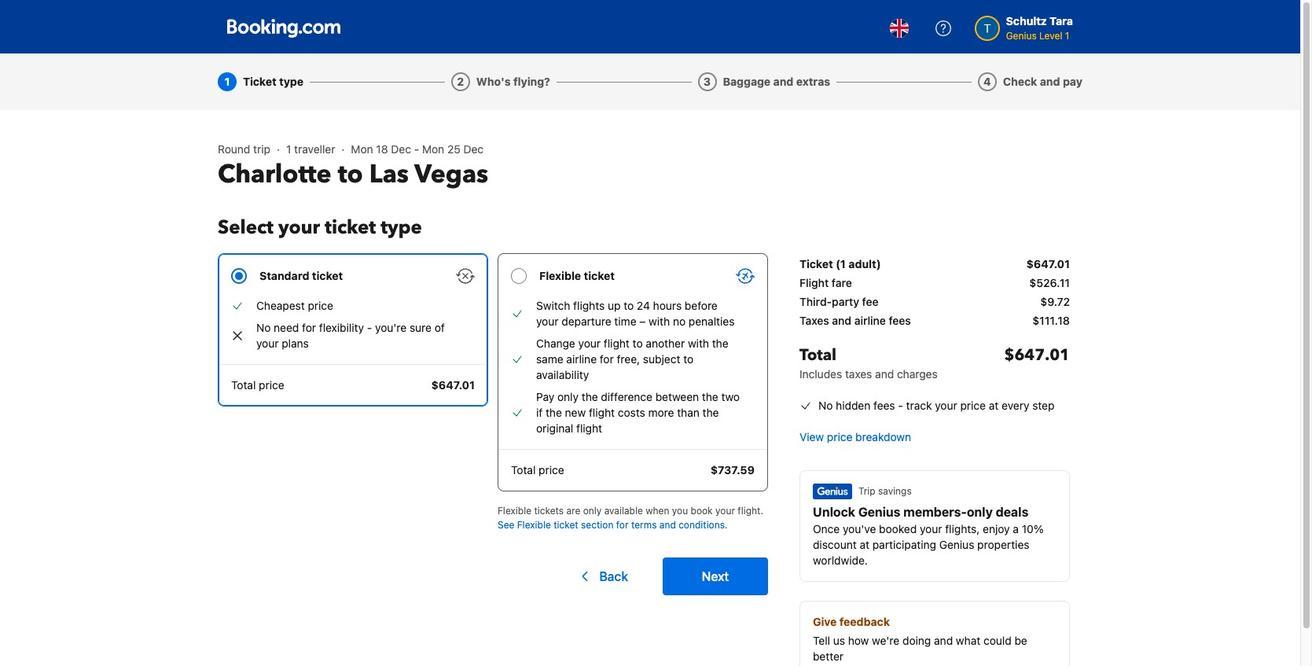 Task type: locate. For each thing, give the bounding box(es) containing it.
1 vertical spatial ticket
[[800, 257, 833, 271]]

1 vertical spatial $647.01 cell
[[1005, 344, 1070, 382]]

total inside total includes taxes and charges
[[800, 344, 837, 366]]

flight fare
[[800, 276, 852, 289]]

2 vertical spatial $647.01
[[431, 378, 475, 392]]

$647.01 cell up step
[[1005, 344, 1070, 382]]

at left every
[[989, 399, 999, 412]]

and down the third-party fee cell
[[832, 314, 852, 327]]

table
[[800, 253, 1070, 388]]

includes
[[800, 367, 842, 381]]

if
[[536, 406, 543, 419]]

ticket for ticket type
[[243, 75, 277, 88]]

0 vertical spatial flight
[[604, 337, 630, 350]]

airline up the availability
[[567, 352, 597, 366]]

genius image
[[813, 484, 852, 499], [813, 484, 852, 499]]

$9.72
[[1041, 295, 1070, 308]]

flight
[[604, 337, 630, 350], [589, 406, 615, 419], [576, 422, 602, 435]]

genius down flights,
[[940, 538, 975, 551]]

2 horizontal spatial genius
[[1006, 30, 1037, 42]]

0 horizontal spatial total price
[[231, 378, 284, 392]]

- left track
[[898, 399, 903, 412]]

change
[[536, 337, 575, 350]]

traveller
[[294, 142, 335, 156]]

fees right hidden
[[874, 399, 895, 412]]

the up new
[[582, 390, 598, 403]]

–
[[640, 315, 646, 328]]

- inside round trip · 1 traveller · mon 18 dec - mon 25 dec charlotte to las vegas
[[414, 142, 419, 156]]

$647.01 up "$526.11"
[[1027, 257, 1070, 271]]

ticket inside cell
[[800, 257, 833, 271]]

baggage
[[723, 75, 771, 88]]

0 vertical spatial airline
[[855, 314, 886, 327]]

penalties
[[689, 315, 735, 328]]

and down when
[[660, 519, 676, 531]]

only up enjoy
[[967, 505, 993, 519]]

1 vertical spatial at
[[860, 538, 870, 551]]

row containing ticket (1 adult)
[[800, 253, 1070, 275]]

2 vertical spatial genius
[[940, 538, 975, 551]]

1 horizontal spatial airline
[[855, 314, 886, 327]]

1 vertical spatial with
[[688, 337, 709, 350]]

ticket (1 adult) cell
[[800, 256, 881, 272]]

1 vertical spatial flexible
[[498, 505, 532, 517]]

· right 'trip'
[[277, 142, 280, 156]]

2 horizontal spatial for
[[616, 519, 629, 531]]

table containing total
[[800, 253, 1070, 388]]

0 horizontal spatial at
[[860, 538, 870, 551]]

0 horizontal spatial ticket
[[243, 75, 277, 88]]

ticket
[[243, 75, 277, 88], [800, 257, 833, 271]]

0 horizontal spatial ·
[[277, 142, 280, 156]]

2 vertical spatial for
[[616, 519, 629, 531]]

$647.01
[[1027, 257, 1070, 271], [1005, 344, 1070, 366], [431, 378, 475, 392]]

2 horizontal spatial total
[[800, 344, 837, 366]]

for inside change your flight to another with the same airline for free, subject to availability
[[600, 352, 614, 366]]

0 vertical spatial -
[[414, 142, 419, 156]]

when
[[646, 505, 670, 517]]

difference
[[601, 390, 653, 403]]

1 horizontal spatial ticket
[[800, 257, 833, 271]]

2 horizontal spatial 1
[[1065, 30, 1070, 42]]

flight right new
[[589, 406, 615, 419]]

ticket up flight
[[800, 257, 833, 271]]

deals
[[996, 505, 1029, 519]]

cheapest price
[[256, 299, 333, 312]]

2 vertical spatial -
[[898, 399, 903, 412]]

$647.01 for ticket (1 adult)
[[1027, 257, 1070, 271]]

1 horizontal spatial genius
[[940, 538, 975, 551]]

tara
[[1050, 14, 1073, 28]]

1 inside schultz tara genius level 1
[[1065, 30, 1070, 42]]

2 horizontal spatial -
[[898, 399, 903, 412]]

to inside round trip · 1 traveller · mon 18 dec - mon 25 dec charlotte to las vegas
[[338, 157, 363, 192]]

· right traveller
[[342, 142, 345, 156]]

members-
[[904, 505, 967, 519]]

and left extras
[[774, 75, 794, 88]]

0 horizontal spatial airline
[[567, 352, 597, 366]]

total price up tickets
[[511, 463, 564, 477]]

2 row from the top
[[800, 275, 1070, 294]]

$111.18 cell
[[1033, 313, 1070, 329]]

your down switch
[[536, 315, 559, 328]]

taxes and airline fees
[[800, 314, 911, 327]]

with inside change your flight to another with the same airline for free, subject to availability
[[688, 337, 709, 350]]

the down penalties
[[712, 337, 729, 350]]

to inside switch flights up to 24 hours before your departure time – with no penalties
[[624, 299, 634, 312]]

only inside flexible tickets are only available when you book your flight. see flexible ticket section for terms and conditions.
[[583, 505, 602, 517]]

- right the 18
[[414, 142, 419, 156]]

0 vertical spatial ticket
[[243, 75, 277, 88]]

feedback
[[840, 615, 890, 628]]

the right if
[[546, 406, 562, 419]]

mon left the 18
[[351, 142, 373, 156]]

row
[[800, 253, 1070, 275], [800, 275, 1070, 294], [800, 294, 1070, 313], [800, 313, 1070, 332], [800, 332, 1070, 388]]

0 horizontal spatial genius
[[859, 505, 901, 519]]

original
[[536, 422, 574, 435]]

1 vertical spatial for
[[600, 352, 614, 366]]

1 vertical spatial no
[[819, 399, 833, 412]]

fees up total includes taxes and charges
[[889, 314, 911, 327]]

2 vertical spatial total
[[511, 463, 536, 477]]

$737.59
[[711, 463, 755, 477]]

dec right the 18
[[391, 142, 411, 156]]

$647.01 down $111.18 cell
[[1005, 344, 1070, 366]]

row containing flight fare
[[800, 275, 1070, 294]]

better
[[813, 650, 844, 663]]

0 horizontal spatial -
[[367, 321, 372, 334]]

only inside unlock genius members-only deals once you've booked your flights, enjoy a 10% discount at participating genius properties worldwide.
[[967, 505, 993, 519]]

flexible up see
[[498, 505, 532, 517]]

0 vertical spatial with
[[649, 315, 670, 328]]

2 dec from the left
[[464, 142, 484, 156]]

for up plans
[[302, 321, 316, 334]]

2 horizontal spatial only
[[967, 505, 993, 519]]

ticket down are
[[554, 519, 579, 531]]

1 vertical spatial 1
[[225, 75, 230, 88]]

discount
[[813, 538, 857, 551]]

1 row from the top
[[800, 253, 1070, 275]]

0 horizontal spatial type
[[279, 75, 304, 88]]

book
[[691, 505, 713, 517]]

flexible up switch
[[539, 269, 581, 282]]

0 horizontal spatial mon
[[351, 142, 373, 156]]

(1
[[836, 257, 846, 271]]

party
[[832, 295, 860, 308]]

with right the –
[[649, 315, 670, 328]]

1 horizontal spatial -
[[414, 142, 419, 156]]

price down plans
[[259, 378, 284, 392]]

1 horizontal spatial total price
[[511, 463, 564, 477]]

0 horizontal spatial with
[[649, 315, 670, 328]]

no inside no need for flexibility - you're sure of your plans
[[256, 321, 271, 334]]

3 row from the top
[[800, 294, 1070, 313]]

$647.01 cell up "$526.11"
[[1027, 256, 1070, 272]]

-
[[414, 142, 419, 156], [367, 321, 372, 334], [898, 399, 903, 412]]

0 horizontal spatial for
[[302, 321, 316, 334]]

total price
[[231, 378, 284, 392], [511, 463, 564, 477]]

1 horizontal spatial 1
[[286, 142, 291, 156]]

section
[[581, 519, 614, 531]]

flight up free,
[[604, 337, 630, 350]]

total
[[800, 344, 837, 366], [231, 378, 256, 392], [511, 463, 536, 477]]

standard ticket
[[260, 269, 343, 282]]

0 horizontal spatial only
[[558, 390, 579, 403]]

your inside no need for flexibility - you're sure of your plans
[[256, 337, 279, 350]]

hours
[[653, 299, 682, 312]]

1
[[1065, 30, 1070, 42], [225, 75, 230, 88], [286, 142, 291, 156]]

vegas
[[415, 157, 488, 192]]

- left you're
[[367, 321, 372, 334]]

for down available
[[616, 519, 629, 531]]

0 vertical spatial 1
[[1065, 30, 1070, 42]]

0 vertical spatial for
[[302, 321, 316, 334]]

5 row from the top
[[800, 332, 1070, 388]]

0 horizontal spatial dec
[[391, 142, 411, 156]]

1 horizontal spatial type
[[381, 215, 422, 241]]

0 vertical spatial total
[[800, 344, 837, 366]]

the left two
[[702, 390, 719, 403]]

type down las on the top
[[381, 215, 422, 241]]

total price down plans
[[231, 378, 284, 392]]

fee
[[862, 295, 879, 308]]

0 vertical spatial total price
[[231, 378, 284, 392]]

and right taxes
[[875, 367, 894, 381]]

1 vertical spatial total
[[231, 378, 256, 392]]

two
[[722, 390, 740, 403]]

only up new
[[558, 390, 579, 403]]

with down penalties
[[688, 337, 709, 350]]

18
[[376, 142, 388, 156]]

your down need
[[256, 337, 279, 350]]

1 horizontal spatial no
[[819, 399, 833, 412]]

who's
[[476, 75, 511, 88]]

your down the departure
[[578, 337, 601, 350]]

1 vertical spatial airline
[[567, 352, 597, 366]]

for left free,
[[600, 352, 614, 366]]

mon left 25
[[422, 142, 444, 156]]

your right book on the bottom of page
[[716, 505, 735, 517]]

row containing third-party fee
[[800, 294, 1070, 313]]

1 horizontal spatial total
[[511, 463, 536, 477]]

1 left ticket type
[[225, 75, 230, 88]]

0 vertical spatial no
[[256, 321, 271, 334]]

step
[[1033, 399, 1055, 412]]

your up standard ticket
[[278, 215, 320, 241]]

be
[[1015, 634, 1028, 647]]

at down you've
[[860, 538, 870, 551]]

$647.01 cell for row containing ticket (1 adult)
[[1027, 256, 1070, 272]]

with inside switch flights up to 24 hours before your departure time – with no penalties
[[649, 315, 670, 328]]

participating
[[873, 538, 937, 551]]

your inside flexible tickets are only available when you book your flight. see flexible ticket section for terms and conditions.
[[716, 505, 735, 517]]

to right 'up'
[[624, 299, 634, 312]]

1 horizontal spatial mon
[[422, 142, 444, 156]]

0 horizontal spatial total
[[231, 378, 256, 392]]

1 vertical spatial -
[[367, 321, 372, 334]]

1 · from the left
[[277, 142, 280, 156]]

no left hidden
[[819, 399, 833, 412]]

no left need
[[256, 321, 271, 334]]

airline down fee
[[855, 314, 886, 327]]

to right subject on the bottom of page
[[684, 352, 694, 366]]

trip
[[859, 485, 876, 497]]

2 vertical spatial 1
[[286, 142, 291, 156]]

to left las on the top
[[338, 157, 363, 192]]

your down members-
[[920, 522, 943, 536]]

booked
[[879, 522, 917, 536]]

savings
[[878, 485, 912, 497]]

ticket up 'trip'
[[243, 75, 277, 88]]

ticket up 'flights'
[[584, 269, 615, 282]]

airline
[[855, 314, 886, 327], [567, 352, 597, 366]]

·
[[277, 142, 280, 156], [342, 142, 345, 156]]

your inside change your flight to another with the same airline for free, subject to availability
[[578, 337, 601, 350]]

0 vertical spatial fees
[[889, 314, 911, 327]]

airline inside change your flight to another with the same airline for free, subject to availability
[[567, 352, 597, 366]]

ticket inside flexible tickets are only available when you book your flight. see flexible ticket section for terms and conditions.
[[554, 519, 579, 531]]

tickets
[[534, 505, 564, 517]]

give feedback tell us how we're doing and what could be better
[[813, 615, 1028, 663]]

no hidden fees - track your price at every step
[[819, 399, 1055, 412]]

1 vertical spatial total price
[[511, 463, 564, 477]]

1 horizontal spatial for
[[600, 352, 614, 366]]

back button
[[568, 558, 638, 595]]

$111.18
[[1033, 314, 1070, 327]]

None radio
[[218, 253, 488, 407], [498, 253, 768, 492], [218, 253, 488, 407], [498, 253, 768, 492]]

at
[[989, 399, 999, 412], [860, 538, 870, 551]]

flexible ticket
[[539, 269, 615, 282]]

total for change your flight to another with the same airline for free, subject to availability
[[511, 463, 536, 477]]

genius down schultz
[[1006, 30, 1037, 42]]

0 horizontal spatial 1
[[225, 75, 230, 88]]

0 vertical spatial type
[[279, 75, 304, 88]]

0 vertical spatial genius
[[1006, 30, 1037, 42]]

0 vertical spatial $647.01
[[1027, 257, 1070, 271]]

dec right 25
[[464, 142, 484, 156]]

1 horizontal spatial dec
[[464, 142, 484, 156]]

1 left traveller
[[286, 142, 291, 156]]

2 mon from the left
[[422, 142, 444, 156]]

$647.01 cell
[[1027, 256, 1070, 272], [1005, 344, 1070, 382]]

flexible for flexible ticket
[[539, 269, 581, 282]]

booking.com logo image
[[227, 18, 341, 37], [227, 18, 341, 37]]

no for no hidden fees - track your price at every step
[[819, 399, 833, 412]]

1 horizontal spatial ·
[[342, 142, 345, 156]]

1 down "tara"
[[1065, 30, 1070, 42]]

you're
[[375, 321, 407, 334]]

before
[[685, 299, 718, 312]]

0 vertical spatial $647.01 cell
[[1027, 256, 1070, 272]]

1 vertical spatial fees
[[874, 399, 895, 412]]

1 horizontal spatial with
[[688, 337, 709, 350]]

and left what on the bottom right of page
[[934, 634, 953, 647]]

0 vertical spatial flexible
[[539, 269, 581, 282]]

4 row from the top
[[800, 313, 1070, 332]]

genius down trip savings
[[859, 505, 901, 519]]

once
[[813, 522, 840, 536]]

$647.01 down of
[[431, 378, 475, 392]]

total price for no need for flexibility - you're sure of your plans
[[231, 378, 284, 392]]

1 horizontal spatial only
[[583, 505, 602, 517]]

the inside change your flight to another with the same airline for free, subject to availability
[[712, 337, 729, 350]]

only up section
[[583, 505, 602, 517]]

charlotte
[[218, 157, 332, 192]]

flight down new
[[576, 422, 602, 435]]

and
[[774, 75, 794, 88], [1040, 75, 1061, 88], [832, 314, 852, 327], [875, 367, 894, 381], [660, 519, 676, 531], [934, 634, 953, 647]]

4
[[984, 75, 991, 88]]

flexible down tickets
[[517, 519, 551, 531]]

with
[[649, 315, 670, 328], [688, 337, 709, 350]]

view price breakdown link
[[800, 429, 912, 445]]

0 horizontal spatial no
[[256, 321, 271, 334]]

1 horizontal spatial at
[[989, 399, 999, 412]]

type up traveller
[[279, 75, 304, 88]]

unlock genius members-only deals once you've booked your flights, enjoy a 10% discount at participating genius properties worldwide.
[[813, 505, 1044, 567]]



Task type: describe. For each thing, give the bounding box(es) containing it.
between
[[656, 390, 699, 403]]

flying?
[[514, 75, 550, 88]]

switch
[[536, 299, 570, 312]]

up
[[608, 299, 621, 312]]

view price breakdown
[[800, 430, 912, 444]]

$647.01 cell for row containing total
[[1005, 344, 1070, 382]]

tell
[[813, 634, 830, 647]]

for inside no need for flexibility - you're sure of your plans
[[302, 321, 316, 334]]

no need for flexibility - you're sure of your plans
[[256, 321, 445, 350]]

1 vertical spatial genius
[[859, 505, 901, 519]]

of
[[435, 321, 445, 334]]

1 vertical spatial $647.01
[[1005, 344, 1070, 366]]

ticket for ticket (1 adult)
[[800, 257, 833, 271]]

your right track
[[935, 399, 958, 412]]

2
[[457, 75, 464, 88]]

select your ticket type
[[218, 215, 422, 241]]

give
[[813, 615, 837, 628]]

time
[[615, 315, 637, 328]]

you've
[[843, 522, 876, 536]]

for inside flexible tickets are only available when you book your flight. see flexible ticket section for terms and conditions.
[[616, 519, 629, 531]]

price left every
[[961, 399, 986, 412]]

total cell
[[800, 344, 938, 382]]

taxes
[[800, 314, 829, 327]]

who's flying?
[[476, 75, 550, 88]]

24
[[637, 299, 650, 312]]

fare
[[832, 276, 852, 289]]

1 inside round trip · 1 traveller · mon 18 dec - mon 25 dec charlotte to las vegas
[[286, 142, 291, 156]]

only for flexible
[[583, 505, 602, 517]]

your inside switch flights up to 24 hours before your departure time – with no penalties
[[536, 315, 559, 328]]

plans
[[282, 337, 309, 350]]

another
[[646, 337, 685, 350]]

available
[[605, 505, 643, 517]]

charges
[[897, 367, 938, 381]]

departure
[[562, 315, 612, 328]]

price right "view"
[[827, 430, 853, 444]]

what
[[956, 634, 981, 647]]

- inside no need for flexibility - you're sure of your plans
[[367, 321, 372, 334]]

a
[[1013, 522, 1019, 536]]

adult)
[[849, 257, 881, 271]]

flights
[[573, 299, 605, 312]]

pay only the difference between the two if the new flight costs more than the original flight
[[536, 390, 740, 435]]

row containing taxes and airline fees
[[800, 313, 1070, 332]]

round trip · 1 traveller · mon 18 dec - mon 25 dec charlotte to las vegas
[[218, 142, 488, 192]]

trip
[[253, 142, 271, 156]]

free,
[[617, 352, 640, 366]]

las
[[369, 157, 409, 192]]

flight fare cell
[[800, 275, 852, 291]]

1 vertical spatial flight
[[589, 406, 615, 419]]

view
[[800, 430, 824, 444]]

level
[[1040, 30, 1063, 42]]

next button
[[663, 558, 768, 595]]

select
[[218, 215, 274, 241]]

no
[[673, 315, 686, 328]]

your inside unlock genius members-only deals once you've booked your flights, enjoy a 10% discount at participating genius properties worldwide.
[[920, 522, 943, 536]]

new
[[565, 406, 586, 419]]

to up free,
[[633, 337, 643, 350]]

round
[[218, 142, 250, 156]]

ticket right standard
[[312, 269, 343, 282]]

flexible for flexible tickets are only available when you book your flight. see flexible ticket section for terms and conditions.
[[498, 505, 532, 517]]

$526.11 cell
[[1030, 275, 1070, 291]]

terms
[[631, 519, 657, 531]]

schultz tara genius level 1
[[1006, 14, 1073, 42]]

1 dec from the left
[[391, 142, 411, 156]]

only for unlock
[[967, 505, 993, 519]]

view price breakdown element
[[800, 429, 912, 445]]

$647.01 for total price
[[431, 378, 475, 392]]

unlock
[[813, 505, 856, 519]]

than
[[677, 406, 700, 419]]

no for no need for flexibility - you're sure of your plans
[[256, 321, 271, 334]]

1 mon from the left
[[351, 142, 373, 156]]

2 · from the left
[[342, 142, 345, 156]]

taxes and airline fees cell
[[800, 313, 911, 329]]

25
[[447, 142, 461, 156]]

could
[[984, 634, 1012, 647]]

flexible tickets are only available when you book your flight. see flexible ticket section for terms and conditions.
[[498, 505, 764, 531]]

price up flexibility on the left
[[308, 299, 333, 312]]

back
[[600, 569, 628, 584]]

total for no need for flexibility - you're sure of your plans
[[231, 378, 256, 392]]

flexibility
[[319, 321, 364, 334]]

next
[[702, 569, 729, 584]]

and inside flexible tickets are only available when you book your flight. see flexible ticket section for terms and conditions.
[[660, 519, 676, 531]]

the right than in the bottom right of the page
[[703, 406, 719, 419]]

subject
[[643, 352, 681, 366]]

row containing total
[[800, 332, 1070, 388]]

only inside the pay only the difference between the two if the new flight costs more than the original flight
[[558, 390, 579, 403]]

at inside unlock genius members-only deals once you've booked your flights, enjoy a 10% discount at participating genius properties worldwide.
[[860, 538, 870, 551]]

are
[[567, 505, 581, 517]]

and inside total includes taxes and charges
[[875, 367, 894, 381]]

sure
[[410, 321, 432, 334]]

1 vertical spatial type
[[381, 215, 422, 241]]

and inside give feedback tell us how we're doing and what could be better
[[934, 634, 953, 647]]

total price for change your flight to another with the same airline for free, subject to availability
[[511, 463, 564, 477]]

airline inside taxes and airline fees cell
[[855, 314, 886, 327]]

flight inside change your flight to another with the same airline for free, subject to availability
[[604, 337, 630, 350]]

us
[[833, 634, 845, 647]]

doing
[[903, 634, 931, 647]]

properties
[[978, 538, 1030, 551]]

0 vertical spatial at
[[989, 399, 999, 412]]

price up tickets
[[539, 463, 564, 477]]

$9.72 cell
[[1041, 294, 1070, 310]]

same
[[536, 352, 564, 366]]

see
[[498, 519, 515, 531]]

pay
[[1063, 75, 1083, 88]]

conditions.
[[679, 519, 728, 531]]

check and pay
[[1003, 75, 1083, 88]]

$526.11
[[1030, 276, 1070, 289]]

2 vertical spatial flight
[[576, 422, 602, 435]]

baggage and extras
[[723, 75, 831, 88]]

total includes taxes and charges
[[800, 344, 938, 381]]

3
[[704, 75, 711, 88]]

trip savings
[[859, 485, 912, 497]]

taxes
[[845, 367, 872, 381]]

more
[[648, 406, 674, 419]]

switch flights up to 24 hours before your departure time – with no penalties
[[536, 299, 735, 328]]

enjoy
[[983, 522, 1010, 536]]

and left pay
[[1040, 75, 1061, 88]]

we're
[[872, 634, 900, 647]]

third-party fee cell
[[800, 294, 879, 310]]

track
[[906, 399, 932, 412]]

fees inside cell
[[889, 314, 911, 327]]

ticket down round trip · 1 traveller · mon 18 dec - mon 25 dec charlotte to las vegas
[[325, 215, 376, 241]]

you
[[672, 505, 688, 517]]

2 vertical spatial flexible
[[517, 519, 551, 531]]

and inside cell
[[832, 314, 852, 327]]

flight
[[800, 276, 829, 289]]

every
[[1002, 399, 1030, 412]]

genius inside schultz tara genius level 1
[[1006, 30, 1037, 42]]

availability
[[536, 368, 589, 381]]



Task type: vqa. For each thing, say whether or not it's contained in the screenshot.
number
no



